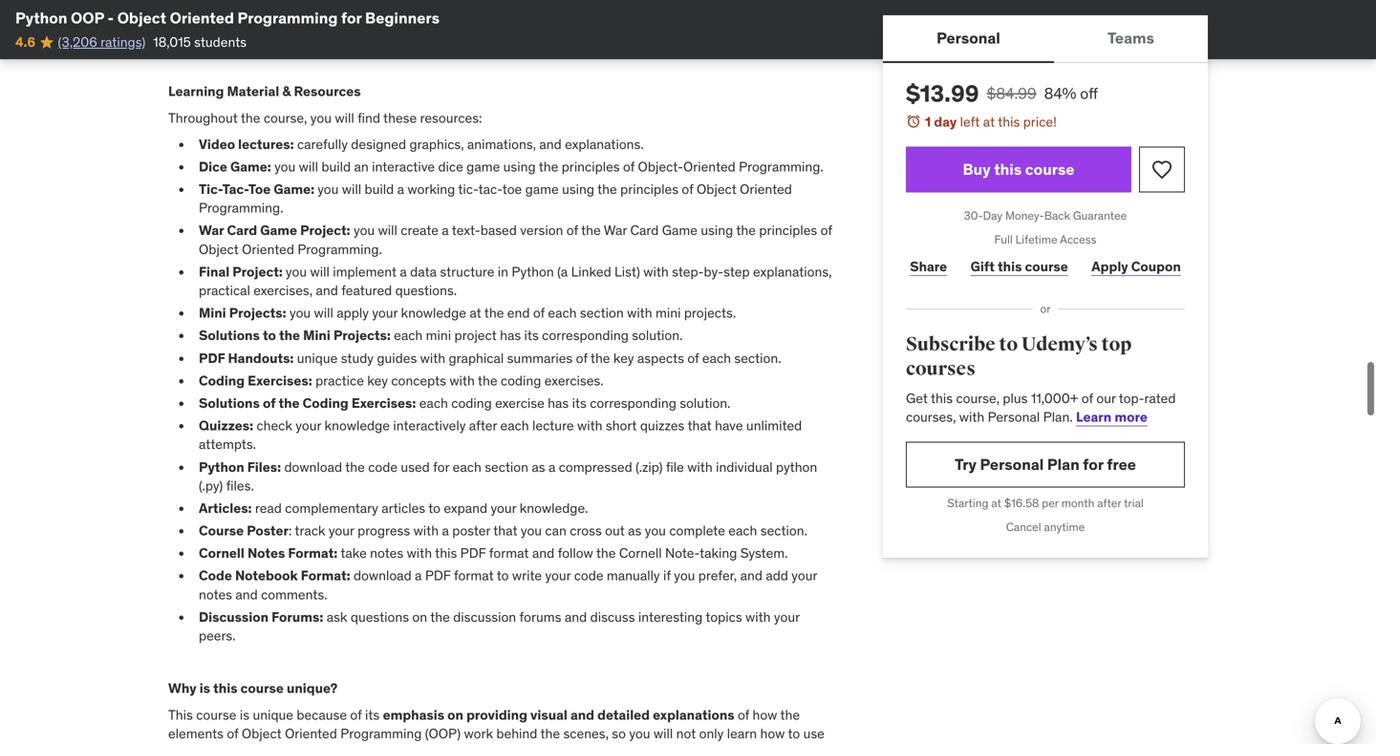 Task type: describe. For each thing, give the bounding box(es) containing it.
will inside video lectures: carefully designed graphics, animations, and explanations. dice game: you will build an interactive dice game using the principles of object-oriented programming.
[[299, 158, 318, 175]]

you will implement a data structure in python (a linked list) with step-by-step explanations, practical exercises, and featured questions.
[[199, 263, 832, 299]]

ask questions on the discussion forums and discuss interesting topics with your peers.
[[199, 609, 800, 645]]

with up the concepts
[[420, 350, 445, 367]]

with inside "get this course, plus 11,000+ of our top-rated courses, with personal plan."
[[959, 408, 985, 426]]

plus
[[1003, 390, 1028, 407]]

each up interactively
[[419, 395, 448, 412]]

1 cornell from the left
[[199, 545, 244, 562]]

a inside "you will build a working tic-tac-toe game using the principles of object oriented programming."
[[397, 181, 404, 198]]

game inside you will build a tic-tac-toe game and a text-based version of the war card game following the principles of object oriented programming.
[[613, 11, 648, 29]]

students
[[194, 33, 247, 51]]

1 vertical spatial toe
[[248, 181, 271, 198]]

tab list containing personal
[[883, 15, 1208, 63]]

will inside mini projects: you will apply your knowledge at the end of each section with mini projects. solutions to the mini projects: each mini project has its corresponding solution. pdf handouts: unique study guides with graphical summaries of the key aspects of each section. coding exercises: practice key concepts with the coding exercises. solutions of the coding exercises: each coding exercise has its corresponding solution.
[[314, 304, 333, 322]]

0 horizontal spatial war
[[199, 222, 224, 239]]

graphical
[[449, 350, 504, 367]]

you left "can"
[[521, 522, 542, 539]]

as inside 'articles: read complementary articles to expand your knowledge. course poster : track your progress with a poster that you can cross out as you complete each section. cornell notes format: take notes with this pdf format and follow the cornell note-taking system.'
[[628, 522, 642, 539]]

lecture
[[532, 417, 574, 434]]

you will build a tic-tac-toe game and a text-based version of the war card game following the principles of object oriented programming.
[[168, 11, 805, 47]]

material
[[227, 83, 279, 100]]

1 vertical spatial solution.
[[680, 395, 731, 412]]

1 horizontal spatial project:
[[300, 222, 350, 239]]

1 vertical spatial how
[[760, 725, 785, 742]]

1 horizontal spatial key
[[613, 350, 634, 367]]

top-
[[1119, 390, 1144, 407]]

learning material & resources throughout the course, you will find these resources:
[[168, 83, 482, 126]]

projects.
[[684, 304, 736, 322]]

forums
[[519, 609, 561, 626]]

you will build a working tic-tac-toe game using the principles of object oriented programming.
[[199, 181, 792, 217]]

python for python oop - object oriented programming for beginners
[[15, 8, 67, 28]]

buy this course button
[[906, 147, 1131, 193]]

with down graphical
[[449, 372, 475, 389]]

1 vertical spatial mini
[[426, 327, 451, 344]]

featured
[[341, 282, 392, 299]]

at inside starting at $16.58 per month after trial cancel anytime
[[991, 496, 1001, 511]]

data
[[410, 263, 437, 280]]

object inside the you will create a text-based version of the war card game using the principles of object oriented programming.
[[199, 241, 239, 258]]

wishlist image
[[1151, 158, 1173, 181]]

format inside download a pdf format to write your code manually if you prefer, and add your notes and comments.
[[454, 567, 494, 585]]

code
[[199, 567, 232, 585]]

quizzes:
[[199, 417, 253, 434]]

quizzes
[[640, 417, 685, 434]]

that inside check your knowledge interactively after each lecture with short quizzes that have unlimited attempts.
[[687, 417, 712, 434]]

with inside the download the code used for each section as a compressed (.zip) file with individual python (.py) files.
[[687, 458, 713, 476]]

this inside button
[[994, 160, 1022, 179]]

1 vertical spatial its
[[572, 395, 587, 412]]

1 horizontal spatial is
[[240, 706, 249, 724]]

with down articles
[[413, 522, 439, 539]]

an
[[354, 158, 369, 175]]

toe inside you will build a tic-tac-toe game and a text-based version of the war card game following the principles of object oriented programming.
[[306, 11, 327, 29]]

articles:
[[199, 500, 252, 517]]

1 horizontal spatial has
[[548, 395, 569, 412]]

0 vertical spatial behind
[[496, 725, 537, 742]]

will inside learning material & resources throughout the course, you will find these resources:
[[335, 109, 354, 126]]

and inside you will implement a data structure in python (a linked list) with step-by-step explanations, practical exercises, and featured questions.
[[316, 282, 338, 299]]

course left the unique?
[[240, 680, 284, 697]]

of inside "you will build a working tic-tac-toe game using the principles of object oriented programming."
[[682, 181, 693, 198]]

knowledge inside mini projects: you will apply your knowledge at the end of each section with mini projects. solutions to the mini projects: each mini project has its corresponding solution. pdf handouts: unique study guides with graphical summaries of the key aspects of each section. coding exercises: practice key concepts with the coding exercises. solutions of the coding exercises: each coding exercise has its corresponding solution.
[[401, 304, 466, 322]]

and inside ask questions on the discussion forums and discuss interesting topics with your peers.
[[565, 609, 587, 626]]

step
[[724, 263, 750, 280]]

course
[[199, 522, 244, 539]]

1 vertical spatial on
[[447, 706, 463, 724]]

price!
[[1023, 113, 1057, 130]]

you inside the you will create a text-based version of the war card game using the principles of object oriented programming.
[[354, 222, 375, 239]]

explanations,
[[753, 263, 832, 280]]

complete
[[669, 522, 725, 539]]

apply coupon
[[1092, 258, 1181, 275]]

your down the download the code used for each section as a compressed (.zip) file with individual python (.py) files.
[[491, 500, 516, 517]]

this down $84.99
[[998, 113, 1020, 130]]

graphics,
[[409, 136, 464, 153]]

principles inside the you will create a text-based version of the war card game using the principles of object oriented programming.
[[759, 222, 817, 239]]

back
[[1044, 208, 1070, 223]]

python files:
[[199, 458, 281, 476]]

courses,
[[906, 408, 956, 426]]

1 vertical spatial project:
[[232, 263, 283, 280]]

work
[[464, 725, 493, 742]]

follow
[[558, 545, 593, 562]]

(.py)
[[199, 477, 223, 494]]

object up ratings)
[[117, 8, 166, 28]]

share button
[[906, 248, 951, 286]]

your down complementary
[[329, 522, 354, 539]]

exercises,
[[253, 282, 313, 299]]

a inside 'articles: read complementary articles to expand your knowledge. course poster : track your progress with a poster that you can cross out as you complete each section. cornell notes format: take notes with this pdf format and follow the cornell note-taking system.'
[[442, 522, 449, 539]]

you inside mini projects: you will apply your knowledge at the end of each section with mini projects. solutions to the mini projects: each mini project has its corresponding solution. pdf handouts: unique study guides with graphical summaries of the key aspects of each section. coding exercises: practice key concepts with the coding exercises. solutions of the coding exercises: each coding exercise has its corresponding solution.
[[290, 304, 311, 322]]

30-day money-back guarantee full lifetime access
[[964, 208, 1127, 247]]

will inside the you will create a text-based version of the war card game using the principles of object oriented programming.
[[378, 222, 397, 239]]

resources:
[[420, 109, 482, 126]]

explanations.
[[565, 136, 644, 153]]

principles inside you will build a tic-tac-toe game and a text-based version of the war card game following the principles of object oriented programming.
[[731, 11, 790, 29]]

2 vertical spatial its
[[365, 706, 380, 724]]

4.6
[[15, 33, 36, 51]]

discussion
[[453, 609, 516, 626]]

month
[[1061, 496, 1094, 511]]

progress
[[357, 522, 410, 539]]

$13.99 $84.99 84% off
[[906, 79, 1098, 108]]

as inside the download the code used for each section as a compressed (.zip) file with individual python (.py) files.
[[532, 458, 545, 476]]

on inside ask questions on the discussion forums and discuss interesting topics with your peers.
[[412, 609, 427, 626]]

card inside the you will create a text-based version of the war card game using the principles of object oriented programming.
[[630, 222, 659, 239]]

will left actually
[[290, 744, 309, 744]]

version inside the you will create a text-based version of the war card game using the principles of object oriented programming.
[[520, 222, 563, 239]]

final project:
[[199, 263, 286, 280]]

animations,
[[467, 136, 536, 153]]

resources
[[294, 83, 361, 100]]

version inside you will build a tic-tac-toe game and a text-based version of the war card game following the principles of object oriented programming.
[[471, 11, 514, 29]]

code inside the of how the elements of object oriented programming (oop) work behind the scenes, so you will not only learn how to use them in python, you will actually understand what each line of code does behind the scenes.
[[537, 744, 566, 744]]

section inside the download the code used for each section as a compressed (.zip) file with individual python (.py) files.
[[485, 458, 528, 476]]

apply
[[1092, 258, 1128, 275]]

out
[[605, 522, 625, 539]]

1 horizontal spatial behind
[[602, 744, 643, 744]]

the inside the download the code used for each section as a compressed (.zip) file with individual python (.py) files.
[[345, 458, 365, 476]]

tic-
[[458, 181, 478, 198]]

each down projects.
[[702, 350, 731, 367]]

0 horizontal spatial for
[[341, 8, 362, 28]]

learn
[[727, 725, 757, 742]]

of inside video lectures: carefully designed graphics, animations, and explanations. dice game: you will build an interactive dice game using the principles of object-oriented programming.
[[623, 158, 635, 175]]

will inside you will build a tic-tac-toe game and a text-based version of the war card game following the principles of object oriented programming.
[[194, 11, 213, 29]]

download the code used for each section as a compressed (.zip) file with individual python (.py) files.
[[199, 458, 817, 494]]

unlimited
[[746, 417, 802, 434]]

notes inside download a pdf format to write your code manually if you prefer, and add your notes and comments.
[[199, 586, 232, 603]]

0 vertical spatial has
[[500, 327, 521, 344]]

0 vertical spatial how
[[753, 706, 777, 724]]

using inside the you will create a text-based version of the war card game using the principles of object oriented programming.
[[701, 222, 733, 239]]

for inside the download the code used for each section as a compressed (.zip) file with individual python (.py) files.
[[433, 458, 449, 476]]

1 vertical spatial exercises:
[[351, 395, 416, 412]]

day
[[934, 113, 957, 130]]

object inside the of how the elements of object oriented programming (oop) work behind the scenes, so you will not only learn how to use them in python, you will actually understand what each line of code does behind the scenes.
[[242, 725, 282, 742]]

providing
[[466, 706, 527, 724]]

forums:
[[272, 609, 323, 626]]

1 vertical spatial format:
[[301, 567, 350, 585]]

to inside the of how the elements of object oriented programming (oop) work behind the scenes, so you will not only learn how to use them in python, you will actually understand what each line of code does behind the scenes.
[[788, 725, 800, 742]]

0 horizontal spatial tac-
[[222, 181, 248, 198]]

using inside "you will build a working tic-tac-toe game using the principles of object oriented programming."
[[562, 181, 594, 198]]

you right python,
[[265, 744, 286, 744]]

video
[[199, 136, 235, 153]]

game inside you will build a tic-tac-toe game and a text-based version of the war card game following the principles of object oriented programming.
[[330, 11, 364, 29]]

in inside you will implement a data structure in python (a linked list) with step-by-step explanations, practical exercises, and featured questions.
[[498, 263, 508, 280]]

learn more link
[[1076, 408, 1147, 426]]

following
[[652, 11, 706, 29]]

a inside download a pdf format to write your code manually if you prefer, and add your notes and comments.
[[415, 567, 422, 585]]

1 horizontal spatial game:
[[274, 181, 314, 198]]

to inside subscribe to udemy's top courses
[[999, 333, 1018, 356]]

interactive
[[372, 158, 435, 175]]

notes inside 'articles: read complementary articles to expand your knowledge. course poster : track your progress with a poster that you can cross out as you complete each section. cornell notes format: take notes with this pdf format and follow the cornell note-taking system.'
[[370, 545, 403, 562]]

programming. inside the you will create a text-based version of the war card game using the principles of object oriented programming.
[[297, 241, 382, 258]]

this right gift
[[998, 258, 1022, 275]]

a inside the you will create a text-based version of the war card game using the principles of object oriented programming.
[[442, 222, 449, 239]]

topics
[[706, 609, 742, 626]]

text- inside you will build a tic-tac-toe game and a text-based version of the war card game following the principles of object oriented programming.
[[403, 11, 431, 29]]

will inside you will implement a data structure in python (a linked list) with step-by-step explanations, practical exercises, and featured questions.
[[310, 263, 330, 280]]

build for you
[[365, 181, 394, 198]]

programming. inside video lectures: carefully designed graphics, animations, and explanations. dice game: you will build an interactive dice game using the principles of object-oriented programming.
[[739, 158, 823, 175]]

tac- inside you will build a tic-tac-toe game and a text-based version of the war card game following the principles of object oriented programming.
[[281, 11, 306, 29]]

0 vertical spatial coding
[[501, 372, 541, 389]]

your down follow
[[545, 567, 571, 585]]

0 horizontal spatial unique
[[253, 706, 293, 724]]

object inside "you will build a working tic-tac-toe game using the principles of object oriented programming."
[[697, 181, 737, 198]]

build inside video lectures: carefully designed graphics, animations, and explanations. dice game: you will build an interactive dice game using the principles of object-oriented programming.
[[321, 158, 351, 175]]

code notebook format:
[[199, 567, 350, 585]]

why is this course unique?
[[168, 680, 338, 697]]

with down list) at left
[[627, 304, 652, 322]]

track
[[295, 522, 325, 539]]

a inside you will implement a data structure in python (a linked list) with step-by-step explanations, practical exercises, and featured questions.
[[400, 263, 407, 280]]

cancel
[[1006, 520, 1041, 534]]

python for python files:
[[199, 458, 244, 476]]

toe
[[502, 181, 522, 198]]

only
[[699, 725, 724, 742]]

1 vertical spatial corresponding
[[590, 395, 676, 412]]

exercises.
[[544, 372, 604, 389]]

oriented inside video lectures: carefully designed graphics, animations, and explanations. dice game: you will build an interactive dice game using the principles of object-oriented programming.
[[683, 158, 736, 175]]

1 horizontal spatial mini
[[655, 304, 681, 322]]

after inside check your knowledge interactively after each lecture with short quizzes that have unlimited attempts.
[[469, 417, 497, 434]]

unique inside mini projects: you will apply your knowledge at the end of each section with mini projects. solutions to the mini projects: each mini project has its corresponding solution. pdf handouts: unique study guides with graphical summaries of the key aspects of each section. coding exercises: practice key concepts with the coding exercises. solutions of the coding exercises: each coding exercise has its corresponding solution.
[[297, 350, 338, 367]]

war inside the you will create a text-based version of the war card game using the principles of object oriented programming.
[[604, 222, 627, 239]]

0 vertical spatial solution.
[[632, 327, 683, 344]]

0 horizontal spatial coding
[[451, 395, 492, 412]]

2 vertical spatial personal
[[980, 455, 1044, 474]]

programming. inside "you will build a working tic-tac-toe game using the principles of object oriented programming."
[[199, 199, 283, 217]]

1 vertical spatial coding
[[303, 395, 349, 412]]

python
[[776, 458, 817, 476]]

1 horizontal spatial mini
[[303, 327, 330, 344]]

comments.
[[261, 586, 327, 603]]

1 horizontal spatial its
[[524, 327, 539, 344]]

download for a
[[354, 567, 412, 585]]

18,015
[[153, 33, 191, 51]]

2 solutions from the top
[[199, 395, 260, 412]]

anytime
[[1044, 520, 1085, 534]]

a inside the download the code used for each section as a compressed (.zip) file with individual python (.py) files.
[[548, 458, 556, 476]]

game inside video lectures: carefully designed graphics, animations, and explanations. dice game: you will build an interactive dice game using the principles of object-oriented programming.
[[466, 158, 500, 175]]

1 vertical spatial key
[[367, 372, 388, 389]]

elements
[[168, 725, 224, 742]]

you up note-
[[645, 522, 666, 539]]

2 horizontal spatial for
[[1083, 455, 1103, 474]]

manually
[[607, 567, 660, 585]]

mini projects: you will apply your knowledge at the end of each section with mini projects. solutions to the mini projects: each mini project has its corresponding solution. pdf handouts: unique study guides with graphical summaries of the key aspects of each section. coding exercises: practice key concepts with the coding exercises. solutions of the coding exercises: each coding exercise has its corresponding solution.
[[199, 304, 781, 412]]

0 horizontal spatial game
[[260, 222, 297, 239]]

you inside you will implement a data structure in python (a linked list) with step-by-step explanations, practical exercises, and featured questions.
[[286, 263, 307, 280]]

pdf inside download a pdf format to write your code manually if you prefer, and add your notes and comments.
[[425, 567, 451, 585]]

each inside check your knowledge interactively after each lecture with short quizzes that have unlimited attempts.
[[500, 417, 529, 434]]

articles: read complementary articles to expand your knowledge. course poster : track your progress with a poster that you can cross out as you complete each section. cornell notes format: take notes with this pdf format and follow the cornell note-taking system.
[[199, 500, 807, 562]]

will left not
[[654, 725, 673, 742]]

programming inside the of how the elements of object oriented programming (oop) work behind the scenes, so you will not only learn how to use them in python, you will actually understand what each line of code does behind the scenes.
[[340, 725, 422, 742]]

summaries
[[507, 350, 573, 367]]



Task type: locate. For each thing, give the bounding box(es) containing it.
course, left plus
[[956, 390, 1000, 407]]

python inside you will implement a data structure in python (a linked list) with step-by-step explanations, practical exercises, and featured questions.
[[512, 263, 554, 280]]

designed
[[351, 136, 406, 153]]

file
[[666, 458, 684, 476]]

1 horizontal spatial toe
[[306, 11, 327, 29]]

1 horizontal spatial in
[[498, 263, 508, 280]]

0 vertical spatial course,
[[264, 109, 307, 126]]

card inside you will build a tic-tac-toe game and a text-based version of the war card game following the principles of object oriented programming.
[[581, 11, 610, 29]]

using inside video lectures: carefully designed graphics, animations, and explanations. dice game: you will build an interactive dice game using the principles of object-oriented programming.
[[503, 158, 536, 175]]

taking
[[700, 545, 737, 562]]

0 horizontal spatial cornell
[[199, 545, 244, 562]]

project
[[454, 327, 497, 344]]

is right why
[[199, 680, 210, 697]]

get this course, plus 11,000+ of our top-rated courses, with personal plan.
[[906, 390, 1176, 426]]

format inside 'articles: read complementary articles to expand your knowledge. course poster : track your progress with a poster that you can cross out as you complete each section. cornell notes format: take notes with this pdf format and follow the cornell note-taking system.'
[[489, 545, 529, 562]]

0 vertical spatial mini
[[199, 304, 226, 322]]

2 horizontal spatial its
[[572, 395, 587, 412]]

0 horizontal spatial is
[[199, 680, 210, 697]]

1 vertical spatial at
[[470, 304, 481, 322]]

(3,206
[[58, 33, 97, 51]]

section inside mini projects: you will apply your knowledge at the end of each section with mini projects. solutions to the mini projects: each mini project has its corresponding solution. pdf handouts: unique study guides with graphical summaries of the key aspects of each section. coding exercises: practice key concepts with the coding exercises. solutions of the coding exercises: each coding exercise has its corresponding solution.
[[580, 304, 624, 322]]

attempts.
[[199, 436, 256, 453]]

1 vertical spatial notes
[[199, 586, 232, 603]]

1 horizontal spatial after
[[1097, 496, 1121, 511]]

1 vertical spatial format
[[454, 567, 494, 585]]

mini down practical
[[199, 304, 226, 322]]

check your knowledge interactively after each lecture with short quizzes that have unlimited attempts.
[[199, 417, 802, 453]]

0 vertical spatial key
[[613, 350, 634, 367]]

mini
[[655, 304, 681, 322], [426, 327, 451, 344]]

mini up practice
[[303, 327, 330, 344]]

courses
[[906, 358, 976, 381]]

solutions up the quizzes:
[[199, 395, 260, 412]]

object-
[[638, 158, 683, 175]]

based inside the you will create a text-based version of the war card game using the principles of object oriented programming.
[[480, 222, 517, 239]]

add
[[766, 567, 788, 585]]

card
[[581, 11, 610, 29], [227, 222, 257, 239], [630, 222, 659, 239]]

1 vertical spatial using
[[562, 181, 594, 198]]

explanations
[[653, 706, 734, 724]]

key down guides
[[367, 372, 388, 389]]

object down you
[[168, 30, 208, 47]]

this inside "get this course, plus 11,000+ of our top-rated courses, with personal plan."
[[931, 390, 953, 407]]

tic- down dice
[[199, 181, 222, 198]]

1 vertical spatial is
[[240, 706, 249, 724]]

udemy's
[[1021, 333, 1098, 356]]

so
[[612, 725, 626, 742]]

after
[[469, 417, 497, 434], [1097, 496, 1121, 511]]

1 vertical spatial that
[[493, 522, 517, 539]]

pdf inside mini projects: you will apply your knowledge at the end of each section with mini projects. solutions to the mini projects: each mini project has its corresponding solution. pdf handouts: unique study guides with graphical summaries of the key aspects of each section. coding exercises: practice key concepts with the coding exercises. solutions of the coding exercises: each coding exercise has its corresponding solution.
[[199, 350, 225, 367]]

behind down so
[[602, 744, 643, 744]]

format: inside 'articles: read complementary articles to expand your knowledge. course poster : track your progress with a poster that you can cross out as you complete each section. cornell notes format: take notes with this pdf format and follow the cornell note-taking system.'
[[288, 545, 338, 562]]

card left following
[[581, 11, 610, 29]]

build inside you will build a tic-tac-toe game and a text-based version of the war card game following the principles of object oriented programming.
[[216, 11, 246, 29]]

0 vertical spatial unique
[[297, 350, 338, 367]]

0 vertical spatial in
[[498, 263, 508, 280]]

download inside the download the code used for each section as a compressed (.zip) file with individual python (.py) files.
[[284, 458, 342, 476]]

course, inside "get this course, plus 11,000+ of our top-rated courses, with personal plan."
[[956, 390, 1000, 407]]

build
[[216, 11, 246, 29], [321, 158, 351, 175], [365, 181, 394, 198]]

and inside 'articles: read complementary articles to expand your knowledge. course poster : track your progress with a poster that you can cross out as you complete each section. cornell notes format: take notes with this pdf format and follow the cornell note-taking system.'
[[532, 545, 554, 562]]

download inside download a pdf format to write your code manually if you prefer, and add your notes and comments.
[[354, 567, 412, 585]]

0 horizontal spatial knowledge
[[324, 417, 390, 434]]

alarm image
[[906, 114, 921, 129]]

oriented inside "you will build a working tic-tac-toe game using the principles of object oriented programming."
[[740, 181, 792, 198]]

coding up check your knowledge interactively after each lecture with short quizzes that have unlimited attempts.
[[451, 395, 492, 412]]

study
[[341, 350, 374, 367]]

with right courses,
[[959, 408, 985, 426]]

expand
[[444, 500, 487, 517]]

to right articles
[[428, 500, 441, 517]]

0 horizontal spatial as
[[532, 458, 545, 476]]

poster
[[452, 522, 490, 539]]

2 horizontal spatial game
[[525, 181, 559, 198]]

each inside the download the code used for each section as a compressed (.zip) file with individual python (.py) files.
[[453, 458, 481, 476]]

0 horizontal spatial its
[[365, 706, 380, 724]]

2 horizontal spatial python
[[512, 263, 554, 280]]

each inside 'articles: read complementary articles to expand your knowledge. course poster : track your progress with a poster that you can cross out as you complete each section. cornell notes format: take notes with this pdf format and follow the cornell note-taking system.'
[[728, 522, 757, 539]]

handouts:
[[228, 350, 294, 367]]

files.
[[226, 477, 254, 494]]

and inside video lectures: carefully designed graphics, animations, and explanations. dice game: you will build an interactive dice game using the principles of object-oriented programming.
[[539, 136, 562, 153]]

1 horizontal spatial game
[[613, 11, 648, 29]]

cornell up manually
[[619, 545, 662, 562]]

as down lecture
[[532, 458, 545, 476]]

the inside ask questions on the discussion forums and discuss interesting topics with your peers.
[[430, 609, 450, 626]]

1 horizontal spatial that
[[687, 417, 712, 434]]

toe
[[306, 11, 327, 29], [248, 181, 271, 198]]

0 horizontal spatial exercises:
[[248, 372, 312, 389]]

you inside download a pdf format to write your code manually if you prefer, and add your notes and comments.
[[674, 567, 695, 585]]

1 horizontal spatial card
[[581, 11, 610, 29]]

oriented inside the you will create a text-based version of the war card game using the principles of object oriented programming.
[[242, 241, 294, 258]]

tic- inside you will build a tic-tac-toe game and a text-based version of the war card game following the principles of object oriented programming.
[[259, 11, 281, 29]]

2 horizontal spatial war
[[604, 222, 627, 239]]

course, inside learning material & resources throughout the course, you will find these resources:
[[264, 109, 307, 126]]

0 vertical spatial download
[[284, 458, 342, 476]]

corresponding
[[542, 327, 629, 344], [590, 395, 676, 412]]

poster
[[247, 522, 289, 539]]

use
[[803, 725, 825, 742]]

python oop - object oriented programming for beginners
[[15, 8, 440, 28]]

course up the elements
[[196, 706, 237, 724]]

structure
[[440, 263, 494, 280]]

that inside 'articles: read complementary articles to expand your knowledge. course poster : track your progress with a poster that you can cross out as you complete each section. cornell notes format: take notes with this pdf format and follow the cornell note-taking system.'
[[493, 522, 517, 539]]

1 vertical spatial pdf
[[460, 545, 486, 562]]

course up back
[[1025, 160, 1075, 179]]

will down 'carefully'
[[299, 158, 318, 175]]

1 horizontal spatial war
[[555, 11, 578, 29]]

0 horizontal spatial based
[[431, 11, 468, 29]]

to left udemy's
[[999, 333, 1018, 356]]

behind up line
[[496, 725, 537, 742]]

game up "step-"
[[662, 222, 698, 239]]

0 vertical spatial corresponding
[[542, 327, 629, 344]]

section.
[[734, 350, 781, 367], [760, 522, 807, 539]]

mini left projects.
[[655, 304, 681, 322]]

carefully
[[297, 136, 348, 153]]

download for the
[[284, 458, 342, 476]]

for right used on the left of page
[[433, 458, 449, 476]]

on up (oop)
[[447, 706, 463, 724]]

you up the exercises,
[[286, 263, 307, 280]]

in
[[498, 263, 508, 280], [202, 744, 213, 744]]

projects: down the exercises,
[[229, 304, 286, 322]]

0 horizontal spatial key
[[367, 372, 388, 389]]

personal inside "get this course, plus 11,000+ of our top-rated courses, with personal plan."
[[988, 408, 1040, 426]]

1 horizontal spatial pdf
[[425, 567, 451, 585]]

course, down '&'
[[264, 109, 307, 126]]

of
[[517, 11, 529, 29], [793, 11, 805, 29], [623, 158, 635, 175], [682, 181, 693, 198], [566, 222, 578, 239], [820, 222, 832, 239], [533, 304, 545, 322], [576, 350, 587, 367], [687, 350, 699, 367], [1082, 390, 1093, 407], [263, 395, 276, 412], [350, 706, 362, 724], [738, 706, 749, 724], [227, 725, 238, 742], [522, 744, 534, 744]]

unique?
[[287, 680, 338, 697]]

the inside 'articles: read complementary articles to expand your knowledge. course poster : track your progress with a poster that you can cross out as you complete each section. cornell notes format: take notes with this pdf format and follow the cornell note-taking system.'
[[596, 545, 616, 562]]

11,000+
[[1031, 390, 1078, 407]]

object up python,
[[242, 725, 282, 742]]

0 vertical spatial python
[[15, 8, 67, 28]]

0 vertical spatial exercises:
[[248, 372, 312, 389]]

0 horizontal spatial mini
[[199, 304, 226, 322]]

of inside "get this course, plus 11,000+ of our top-rated courses, with personal plan."
[[1082, 390, 1093, 407]]

corresponding up exercises.
[[542, 327, 629, 344]]

your inside ask questions on the discussion forums and discuss interesting topics with your peers.
[[774, 609, 800, 626]]

1 horizontal spatial on
[[447, 706, 463, 724]]

knowledge down questions.
[[401, 304, 466, 322]]

1 vertical spatial version
[[520, 222, 563, 239]]

this right why
[[213, 680, 237, 697]]

each up guides
[[394, 327, 423, 344]]

section down linked
[[580, 304, 624, 322]]

buy this course
[[963, 160, 1075, 179]]

1 vertical spatial coding
[[451, 395, 492, 412]]

interesting
[[638, 609, 703, 626]]

project: up the exercises,
[[232, 263, 283, 280]]

1 horizontal spatial based
[[480, 222, 517, 239]]

by-
[[704, 263, 724, 280]]

principles inside "you will build a working tic-tac-toe game using the principles of object oriented programming."
[[620, 181, 678, 198]]

84%
[[1044, 84, 1076, 103]]

how right the learn
[[760, 725, 785, 742]]

write
[[512, 567, 542, 585]]

$13.99
[[906, 79, 979, 108]]

2 vertical spatial pdf
[[425, 567, 451, 585]]

tac- down dice
[[222, 181, 248, 198]]

at up project at the left of page
[[470, 304, 481, 322]]

1 vertical spatial section.
[[760, 522, 807, 539]]

each down (a in the left of the page
[[548, 304, 577, 322]]

ask
[[327, 609, 347, 626]]

0 horizontal spatial project:
[[232, 263, 283, 280]]

toe up war card game project:
[[248, 181, 271, 198]]

each
[[548, 304, 577, 322], [394, 327, 423, 344], [702, 350, 731, 367], [419, 395, 448, 412], [500, 417, 529, 434], [453, 458, 481, 476], [728, 522, 757, 539], [465, 744, 494, 744]]

1 horizontal spatial exercises:
[[351, 395, 416, 412]]

based
[[431, 11, 468, 29], [480, 222, 517, 239]]

code down follow
[[574, 567, 603, 585]]

with right topics
[[745, 609, 771, 626]]

0 horizontal spatial projects:
[[229, 304, 286, 322]]

with right file
[[687, 458, 713, 476]]

your inside check your knowledge interactively after each lecture with short quizzes that have unlimited attempts.
[[296, 417, 321, 434]]

code inside the download the code used for each section as a compressed (.zip) file with individual python (.py) files.
[[368, 458, 398, 476]]

more
[[1115, 408, 1147, 426]]

0 horizontal spatial course,
[[264, 109, 307, 126]]

at inside mini projects: you will apply your knowledge at the end of each section with mini projects. solutions to the mini projects: each mini project has its corresponding solution. pdf handouts: unique study guides with graphical summaries of the key aspects of each section. coding exercises: practice key concepts with the coding exercises. solutions of the coding exercises: each coding exercise has its corresponding solution.
[[470, 304, 481, 322]]

course inside "buy this course" button
[[1025, 160, 1075, 179]]

0 horizontal spatial behind
[[496, 725, 537, 742]]

0 vertical spatial projects:
[[229, 304, 286, 322]]

interactively
[[393, 417, 466, 434]]

0 horizontal spatial tic-
[[199, 181, 222, 198]]

why
[[168, 680, 196, 697]]

each down work
[[465, 744, 494, 744]]

0 horizontal spatial build
[[216, 11, 246, 29]]

1
[[925, 113, 931, 130]]

as right out
[[628, 522, 642, 539]]

format: down the take
[[301, 567, 350, 585]]

1 vertical spatial knowledge
[[324, 417, 390, 434]]

get
[[906, 390, 928, 407]]

dice
[[438, 158, 463, 175]]

solution. up have
[[680, 395, 731, 412]]

0 vertical spatial text-
[[403, 11, 431, 29]]

principles up explanations,
[[759, 222, 817, 239]]

personal down plus
[[988, 408, 1040, 426]]

projects: up study
[[333, 327, 391, 344]]

in down the you will create a text-based version of the war card game using the principles of object oriented programming.
[[498, 263, 508, 280]]

unique down "why is this course unique?"
[[253, 706, 293, 724]]

you up 'carefully'
[[310, 109, 332, 126]]

1 vertical spatial tic-
[[199, 181, 222, 198]]

with down progress
[[407, 545, 432, 562]]

personal inside button
[[937, 28, 1000, 48]]

has down end
[[500, 327, 521, 344]]

starting
[[947, 496, 988, 511]]

tac- up '&'
[[281, 11, 306, 29]]

version
[[471, 11, 514, 29], [520, 222, 563, 239]]

will up 18,015 students in the top of the page
[[194, 11, 213, 29]]

2 horizontal spatial code
[[574, 567, 603, 585]]

2 vertical spatial build
[[365, 181, 394, 198]]

have
[[715, 417, 743, 434]]

notes down progress
[[370, 545, 403, 562]]

practice
[[315, 372, 364, 389]]

0 vertical spatial using
[[503, 158, 536, 175]]

dice
[[199, 158, 227, 175]]

1 horizontal spatial as
[[628, 522, 642, 539]]

course,
[[264, 109, 307, 126], [956, 390, 1000, 407]]

0 horizontal spatial programming
[[238, 8, 338, 28]]

0 vertical spatial format:
[[288, 545, 338, 562]]

in inside the of how the elements of object oriented programming (oop) work behind the scenes, so you will not only learn how to use them in python, you will actually understand what each line of code does behind the scenes.
[[202, 744, 213, 744]]

1 horizontal spatial projects:
[[333, 327, 391, 344]]

concepts
[[391, 372, 446, 389]]

1 horizontal spatial coding
[[303, 395, 349, 412]]

left
[[960, 113, 980, 130]]

step-
[[672, 263, 704, 280]]

gift this course link
[[967, 248, 1072, 286]]

1 vertical spatial download
[[354, 567, 412, 585]]

of how the elements of object oriented programming (oop) work behind the scenes, so you will not only learn how to use them in python, you will actually understand what each line of code does behind the scenes.
[[168, 706, 825, 744]]

this inside 'articles: read complementary articles to expand your knowledge. course poster : track your progress with a poster that you can cross out as you complete each section. cornell notes format: take notes with this pdf format and follow the cornell note-taking system.'
[[435, 545, 457, 562]]

corresponding up short
[[590, 395, 676, 412]]

ratings)
[[100, 33, 145, 51]]

1 vertical spatial personal
[[988, 408, 1040, 426]]

text- inside the you will create a text-based version of the war card game using the principles of object oriented programming.
[[452, 222, 480, 239]]

0 vertical spatial at
[[983, 113, 995, 130]]

format up the discussion
[[454, 567, 494, 585]]

you inside learning material & resources throughout the course, you will find these resources:
[[310, 109, 332, 126]]

build for you
[[216, 11, 246, 29]]

using up by-
[[701, 222, 733, 239]]

using down 'explanations.'
[[562, 181, 594, 198]]

your down add at the bottom right
[[774, 609, 800, 626]]

your right add at the bottom right
[[791, 567, 817, 585]]

0 horizontal spatial mini
[[426, 327, 451, 344]]

these
[[383, 109, 417, 126]]

python up 4.6
[[15, 8, 67, 28]]

the inside learning material & resources throughout the course, you will find these resources:
[[241, 109, 260, 126]]

section. down projects.
[[734, 350, 781, 367]]

2 horizontal spatial build
[[365, 181, 394, 198]]

2 cornell from the left
[[619, 545, 662, 562]]

oriented inside you will build a tic-tac-toe game and a text-based version of the war card game following the principles of object oriented programming.
[[211, 30, 264, 47]]

2 horizontal spatial pdf
[[460, 545, 486, 562]]

take
[[341, 545, 367, 562]]

with inside you will implement a data structure in python (a linked list) with step-by-step explanations, practical exercises, and featured questions.
[[643, 263, 669, 280]]

section. inside 'articles: read complementary articles to expand your knowledge. course poster : track your progress with a poster that you can cross out as you complete each section. cornell notes format: take notes with this pdf format and follow the cornell note-taking system.'
[[760, 522, 807, 539]]

gift
[[971, 258, 995, 275]]

actually
[[312, 744, 358, 744]]

exercises: down the concepts
[[351, 395, 416, 412]]

2 horizontal spatial using
[[701, 222, 733, 239]]

object inside you will build a tic-tac-toe game and a text-based version of the war card game following the principles of object oriented programming.
[[168, 30, 208, 47]]

lectures:
[[238, 136, 294, 153]]

after inside starting at $16.58 per month after trial cancel anytime
[[1097, 496, 1121, 511]]

programming. inside you will build a tic-tac-toe game and a text-based version of the war card game following the principles of object oriented programming.
[[267, 30, 351, 47]]

based inside you will build a tic-tac-toe game and a text-based version of the war card game following the principles of object oriented programming.
[[431, 11, 468, 29]]

1 horizontal spatial game
[[466, 158, 500, 175]]

0 horizontal spatial coding
[[199, 372, 245, 389]]

0 vertical spatial tic-
[[259, 11, 281, 29]]

you down the exercises,
[[290, 304, 311, 322]]

card up list) at left
[[630, 222, 659, 239]]

with inside check your knowledge interactively after each lecture with short quizzes that have unlimited attempts.
[[577, 417, 602, 434]]

is down "why is this course unique?"
[[240, 706, 249, 724]]

0 vertical spatial tac-
[[281, 11, 306, 29]]

coding
[[199, 372, 245, 389], [303, 395, 349, 412]]

0 vertical spatial project:
[[300, 222, 350, 239]]

2 horizontal spatial card
[[630, 222, 659, 239]]

code inside download a pdf format to write your code manually if you prefer, and add your notes and comments.
[[574, 567, 603, 585]]

and inside you will build a tic-tac-toe game and a text-based version of the war card game following the principles of object oriented programming.
[[367, 11, 389, 29]]

solutions
[[199, 327, 260, 344], [199, 395, 260, 412]]

game down tic-tac-toe game:
[[260, 222, 297, 239]]

0 horizontal spatial python
[[15, 8, 67, 28]]

with inside ask questions on the discussion forums and discuss interesting topics with your peers.
[[745, 609, 771, 626]]

list)
[[614, 263, 640, 280]]

gift this course
[[971, 258, 1068, 275]]

each up expand
[[453, 458, 481, 476]]

game left following
[[613, 11, 648, 29]]

game:
[[230, 158, 271, 175], [274, 181, 314, 198]]

0 horizontal spatial has
[[500, 327, 521, 344]]

game: up war card game project:
[[274, 181, 314, 198]]

key
[[613, 350, 634, 367], [367, 372, 388, 389]]

share
[[910, 258, 947, 275]]

1 horizontal spatial notes
[[370, 545, 403, 562]]

0 vertical spatial knowledge
[[401, 304, 466, 322]]

0 horizontal spatial text-
[[403, 11, 431, 29]]

programming
[[238, 8, 338, 28], [340, 725, 422, 742]]

0 vertical spatial coding
[[199, 372, 245, 389]]

tab list
[[883, 15, 1208, 63]]

1 vertical spatial has
[[548, 395, 569, 412]]

coding down practice
[[303, 395, 349, 412]]

throughout
[[168, 109, 238, 126]]

try
[[955, 455, 977, 474]]

war inside you will build a tic-tac-toe game and a text-based version of the war card game following the principles of object oriented programming.
[[555, 11, 578, 29]]

does
[[570, 744, 599, 744]]

practical
[[199, 282, 250, 299]]

will left find
[[335, 109, 354, 126]]

articles
[[382, 500, 425, 517]]

1 solutions from the top
[[199, 327, 260, 344]]

note-
[[665, 545, 700, 562]]

to up "handouts:"
[[263, 327, 276, 344]]

that left have
[[687, 417, 712, 434]]

1 vertical spatial game
[[466, 158, 500, 175]]

to inside download a pdf format to write your code manually if you prefer, and add your notes and comments.
[[497, 567, 509, 585]]

download
[[284, 458, 342, 476], [354, 567, 412, 585]]

that right poster on the left bottom
[[493, 522, 517, 539]]

key left the aspects at top left
[[613, 350, 634, 367]]

1 vertical spatial code
[[574, 567, 603, 585]]

oriented inside the of how the elements of object oriented programming (oop) work behind the scenes, so you will not only learn how to use them in python, you will actually understand what each line of code does behind the scenes.
[[285, 725, 337, 742]]

tic-tac-toe game:
[[199, 181, 317, 198]]

0 horizontal spatial in
[[202, 744, 213, 744]]

version right beginners
[[471, 11, 514, 29]]

you right so
[[629, 725, 650, 742]]

notes down code
[[199, 586, 232, 603]]

game inside the you will create a text-based version of the war card game using the principles of object oriented programming.
[[662, 222, 698, 239]]

game: inside video lectures: carefully designed graphics, animations, and explanations. dice game: you will build an interactive dice game using the principles of object-oriented programming.
[[230, 158, 271, 175]]

pdf inside 'articles: read complementary articles to expand your knowledge. course poster : track your progress with a poster that you can cross out as you complete each section. cornell notes format: take notes with this pdf format and follow the cornell note-taking system.'
[[460, 545, 486, 562]]

0 vertical spatial game
[[330, 11, 364, 29]]

the inside "you will build a working tic-tac-toe game using the principles of object oriented programming."
[[597, 181, 617, 198]]

1 vertical spatial solutions
[[199, 395, 260, 412]]

&
[[282, 83, 291, 100]]

game
[[613, 11, 648, 29], [260, 222, 297, 239], [662, 222, 698, 239]]

0 horizontal spatial download
[[284, 458, 342, 476]]

will inside "you will build a working tic-tac-toe game using the principles of object oriented programming."
[[342, 181, 361, 198]]

each down exercise
[[500, 417, 529, 434]]

you
[[310, 109, 332, 126], [274, 158, 296, 175], [317, 181, 339, 198], [354, 222, 375, 239], [286, 263, 307, 280], [290, 304, 311, 322], [521, 522, 542, 539], [645, 522, 666, 539], [674, 567, 695, 585], [629, 725, 650, 742], [265, 744, 286, 744]]

the
[[532, 11, 552, 29], [709, 11, 728, 29], [241, 109, 260, 126], [539, 158, 558, 175], [597, 181, 617, 198], [581, 222, 601, 239], [736, 222, 756, 239], [484, 304, 504, 322], [279, 327, 300, 344], [590, 350, 610, 367], [478, 372, 497, 389], [279, 395, 300, 412], [345, 458, 365, 476], [596, 545, 616, 562], [430, 609, 450, 626], [780, 706, 800, 724], [540, 725, 560, 742], [646, 744, 666, 744]]

course down lifetime
[[1025, 258, 1068, 275]]

principles right following
[[731, 11, 790, 29]]

0 vertical spatial its
[[524, 327, 539, 344]]

you inside "you will build a working tic-tac-toe game using the principles of object oriented programming."
[[317, 181, 339, 198]]

1 horizontal spatial version
[[520, 222, 563, 239]]

1 horizontal spatial using
[[562, 181, 594, 198]]

principles inside video lectures: carefully designed graphics, animations, and explanations. dice game: you will build an interactive dice game using the principles of object-oriented programming.
[[562, 158, 620, 175]]

0 horizontal spatial card
[[227, 222, 257, 239]]

aspects
[[637, 350, 684, 367]]

or
[[1040, 302, 1051, 316]]

your right the check
[[296, 417, 321, 434]]

cross
[[570, 522, 602, 539]]

python left (a in the left of the page
[[512, 263, 554, 280]]

course inside gift this course link
[[1025, 258, 1068, 275]]

its down exercises.
[[572, 395, 587, 412]]

tic- up material
[[259, 11, 281, 29]]



Task type: vqa. For each thing, say whether or not it's contained in the screenshot.


